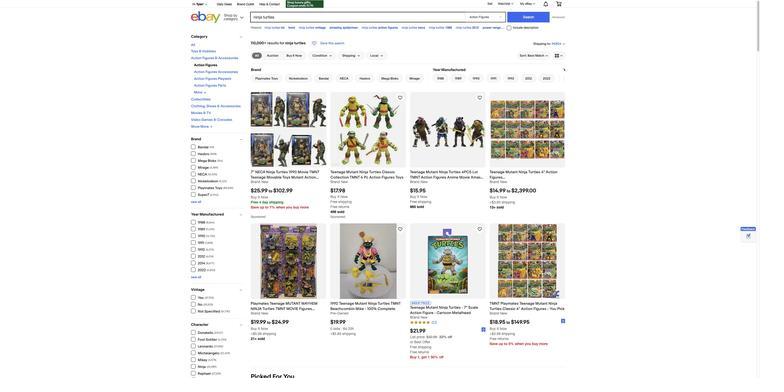 Task type: describe. For each thing, give the bounding box(es) containing it.
see all for brand
[[191, 200, 202, 204]]

teenage mutant ninja turtles 4pcs lot tmnt action figures anime movie xmas gift
[[410, 170, 481, 185]]

1991 for 1991
[[491, 77, 497, 81]]

1992 teenage mutant ninja turtles tmnt beachcombin mike - 100% complete link
[[331, 302, 406, 312]]

save this search
[[321, 41, 345, 45]]

1 vertical spatial year manufactured
[[191, 212, 224, 217]]

- up metalhead
[[462, 306, 464, 311]]

shop by category banner
[[190, 0, 566, 24]]

collection
[[331, 175, 349, 180]]

figures inside teenage mutant ninja turtles 4" action figures bebp/rocksteady,leo,raph,mike/don
[[490, 175, 503, 180]]

related:
[[251, 26, 262, 30]]

turtles inside main content
[[294, 41, 306, 46]]

toys inside 7" neca ninja turtles 1990 movie tmnt teenage movable toys mutant action figure
[[283, 175, 291, 180]]

movie inside 7" neca ninja turtles 1990 movie tmnt teenage movable toys mutant action figure
[[298, 170, 309, 175]]

figure inside great price teenage mutant ninja turtles - 7" scale action figure - cartoon metalhead brand new
[[423, 311, 434, 316]]

now inside the buy it now +$3.99 shipping free returns save up to 5% when you buy more
[[500, 327, 508, 331]]

mikey
[[198, 358, 207, 363]]

teenage inside playmates teenage mutant mayhem ninja turtles tmnt movie figures choose your fav
[[270, 302, 285, 307]]

ninja inside the tmnt playmates teenage mutant ninja turtles classic 4" action figures - you pick brand new
[[549, 302, 558, 307]]

yes
[[198, 296, 204, 300]]

teenage inside 7" neca ninja turtles 1990 movie tmnt teenage movable toys mutant action figure
[[251, 175, 266, 180]]

2022 for 2022 (6,803)
[[198, 268, 206, 273]]

vintage button
[[191, 288, 245, 293]]

shipping inside list price: $32.99 33% off or best offer free shipping free returns buy 1, get 1 50% off
[[418, 346, 432, 350]]

bloks for mega bloks
[[391, 77, 399, 81]]

(154)
[[217, 159, 223, 163]]

turtles for 1988
[[436, 26, 445, 30]]

4 for $102.99
[[259, 200, 261, 205]]

1990 (13,732)
[[198, 234, 215, 239]]

super7
[[198, 193, 209, 197]]

turtles inside teenage mutant ninja turtles classic collection tmnt 4 pc action figures toys brand new
[[369, 170, 382, 175]]

figures down hobbies
[[203, 56, 214, 60]]

7" inside 7" neca ninja turtles 1990 movie tmnt teenage movable toys mutant action figure
[[251, 170, 255, 175]]

1988 (8,864)
[[198, 221, 215, 225]]

playmates for playmates toys
[[256, 77, 271, 81]]

action inside great price teenage mutant ninja turtles - 7" scale action figure - cartoon metalhead brand new
[[410, 311, 422, 316]]

ninja for 2012
[[456, 26, 463, 30]]

choose
[[251, 312, 265, 317]]

this
[[329, 41, 334, 45]]

1990 link
[[469, 74, 484, 82]]

4" inside the tmnt playmates teenage mutant ninja turtles classic 4" action figures - you pick brand new
[[517, 307, 521, 312]]

watch teenage mutant ninja turtles 4pcs lot tmnt action figures anime movie xmas gift image
[[477, 95, 483, 101]]

nickelodeon for nickelodeon (5,221)
[[198, 179, 218, 184]]

new inside great price teenage mutant ninja turtles - 7" scale action figure - cartoon metalhead brand new
[[421, 316, 428, 320]]

4 for ninja
[[361, 175, 363, 180]]

tmnt for teenage mutant ninja turtles 4pcs lot tmnt action figures anime movie xmas gift
[[410, 175, 421, 180]]

neca inside 7" neca ninja turtles 1990 movie tmnt teenage movable toys mutant action figure
[[255, 170, 266, 175]]

figures up action figures parts link
[[206, 77, 217, 81]]

mutant inside 1992 teenage mutant ninja turtles tmnt beachcombin mike - 100% complete pre-owned
[[355, 302, 368, 307]]

great price teenage mutant ninja turtles - 7" scale action figure - cartoon metalhead brand new
[[410, 302, 479, 320]]

brand up $15.95
[[410, 180, 420, 184]]

free inside $15.95 buy it now free shipping 865 sold
[[410, 200, 417, 204]]

price
[[422, 302, 430, 305]]

to for $14.99
[[507, 189, 511, 194]]

figures inside the tmnt playmates teenage mutant ninja turtles classic 4" action figures - you pick brand new
[[534, 307, 547, 312]]

1,
[[418, 355, 421, 360]]

turtles inside 1992 teenage mutant ninja turtles tmnt beachcombin mike - 100% complete pre-owned
[[378, 302, 390, 307]]

playmates teenage mutant mayhem ninja turtles tmnt movie figures choose your fav image
[[261, 224, 317, 300]]

new up $14.99
[[501, 180, 508, 184]]

new left fav
[[262, 312, 269, 316]]

shipping inside $17.98 buy it now free shipping free returns 499 sold
[[339, 200, 352, 204]]

ninja turtles 1988
[[429, 26, 452, 30]]

1992 inside 1992 link
[[508, 77, 515, 81]]

list
[[410, 335, 416, 340]]

foot
[[198, 338, 205, 342]]

teenage mutant ninja turtles 4pcs lot tmnt action figures anime movie xmas gift image
[[410, 92, 486, 168]]

buy inside the $25.99 to $102.99 buy it now free 4 day shipping save up to 7% when you buy more
[[251, 196, 257, 200]]

teenage inside teenage mutant ninja turtles 4pcs lot tmnt action figures anime movie xmas gift
[[410, 170, 426, 175]]

get the coupon image
[[286, 0, 324, 8]]

shop by category button
[[222, 11, 245, 22]]

to for $19.99
[[267, 321, 271, 326]]

teenage mutant ninja turtles classic collection tmnt 4 pc action figures toys heading
[[331, 170, 404, 180]]

shipping inside the buy it now +$3.99 shipping free returns save up to 5% when you buy more
[[502, 332, 516, 336]]

owned
[[337, 312, 349, 316]]

brand up $25.99
[[251, 180, 261, 184]]

brand up $14.99
[[490, 180, 500, 184]]

returns inside $17.98 buy it now free shipping free returns 499 sold
[[339, 205, 350, 209]]

figures up action figures playsets link
[[206, 70, 217, 74]]

neca for neca (12,533)
[[198, 172, 207, 177]]

condition button
[[309, 52, 337, 60]]

results
[[267, 41, 279, 46]]

mutant inside teenage mutant ninja turtles 4pcs lot tmnt action figures anime movie xmas gift
[[426, 170, 439, 175]]

movie inside teenage mutant ninja turtles 4pcs lot tmnt action figures anime movie xmas gift
[[460, 175, 470, 180]]

watch teenage mutant ninja turtles classic collection tmnt 4 pc action figures toys image
[[398, 95, 404, 101]]

All selected text field
[[255, 53, 259, 58]]

shipping inside "$14.99 to $2,399.00 buy it now +$3.00 shipping 13+ sold"
[[502, 201, 516, 205]]

ninja for vintage
[[299, 26, 305, 30]]

turtles inside 7" neca ninja turtles 1990 movie tmnt teenage movable toys mutant action figure
[[276, 170, 288, 175]]

new up $25.99
[[262, 180, 269, 184]]

hobbies
[[203, 49, 216, 53]]

$102.99
[[274, 188, 293, 195]]

1990 for 1990 (13,732)
[[198, 234, 205, 239]]

tmnt for teenage mutant ninja turtles classic collection tmnt 4 pc action figures toys brand new
[[350, 175, 360, 180]]

brand button
[[191, 137, 245, 142]]

to for $25.99
[[269, 189, 273, 194]]

buy inside the buy it now +$3.99 shipping free returns save up to 5% when you buy more
[[490, 327, 496, 331]]

turtles for 2012
[[463, 26, 472, 30]]

action inside the tmnt playmates teenage mutant ninja turtles classic 4" action figures - you pick brand new
[[522, 307, 533, 312]]

vintage inside main content
[[564, 68, 578, 72]]

hasbro link
[[356, 74, 375, 82]]

ninja turtles
[[508, 26, 524, 30]]

$18.95
[[490, 320, 506, 326]]

by
[[234, 13, 238, 17]]

1992 teenage mutant ninja turtles tmnt beachcombin mike - 100% complete image
[[340, 224, 397, 300]]

great
[[412, 302, 421, 305]]

playmates for playmates toys (80,835)
[[198, 186, 215, 190]]

action inside teenage mutant ninja turtles 4pcs lot tmnt action figures anime movie xmas gift
[[421, 175, 433, 180]]

action figures playsets link
[[194, 77, 232, 81]]

+$5.85
[[331, 332, 342, 336]]

(6,803)
[[207, 269, 215, 272]]

ninja inside 1992 teenage mutant ninja turtles tmnt beachcombin mike - 100% complete pre-owned
[[368, 302, 377, 307]]

(5,373)
[[206, 248, 214, 252]]

1990 inside 7" neca ninja turtles 1990 movie tmnt teenage movable toys mutant action figure
[[289, 170, 297, 175]]

price:
[[417, 335, 426, 340]]

free inside the buy it now +$3.99 shipping free returns save up to 5% when you buy more
[[490, 337, 497, 341]]

more inside the buy it now +$3.99 shipping free returns save up to 5% when you buy more
[[540, 342, 548, 346]]

free inside the $25.99 to $102.99 buy it now free 4 day shipping save up to 7% when you buy more
[[251, 200, 258, 205]]

more inside the $25.99 to $102.99 buy it now free 4 day shipping save up to 7% when you buy more
[[301, 205, 309, 210]]

0 vertical spatial 1988
[[446, 26, 452, 30]]

brand left the your
[[251, 312, 261, 316]]

brand new for $19.99
[[251, 312, 269, 316]]

buy inside list price: $32.99 33% off or best offer free shipping free returns buy 1, get 1 50% off
[[410, 355, 417, 360]]

teenage inside the tmnt playmates teenage mutant ninja turtles classic 4" action figures - you pick brand new
[[520, 302, 535, 307]]

7" neca ninja turtles 1990 movie tmnt teenage movable toys mutant action figure
[[251, 170, 320, 185]]

teenage inside teenage mutant ninja turtles classic collection tmnt 4 pc action figures toys brand new
[[331, 170, 346, 175]]

collectibles link
[[191, 97, 211, 102]]

2012 link
[[522, 74, 537, 82]]

ninja down mikey
[[198, 365, 206, 369]]

nickelodeon link
[[285, 74, 312, 82]]

brand new for $15.95
[[410, 180, 428, 184]]

tmnt playmates teenage mutant ninja turtles classic 4" action figures - you pick heading
[[490, 302, 565, 312]]

1988 for 1988
[[438, 77, 444, 81]]

- left cartoon
[[435, 311, 436, 316]]

1 horizontal spatial off
[[448, 335, 453, 340]]

teenage mutant ninja turtles - 7" scale action figure - cartoon metalhead heading
[[410, 306, 479, 316]]

playmates teenage mutant mayhem ninja turtles tmnt movie figures choose your fav link
[[251, 302, 327, 317]]

4" inside teenage mutant ninja turtles 4" action figures bebp/rocksteady,leo,raph,mike/don
[[542, 170, 546, 175]]

2022 (6,803)
[[198, 268, 215, 273]]

- inside 1992 teenage mutant ninja turtles tmnt beachcombin mike - 100% complete pre-owned
[[365, 307, 367, 312]]

playmates teenage mutant mayhem ninja turtles tmnt movie figures choose your fav
[[251, 302, 318, 317]]

turtles inside teenage mutant ninja turtles 4" action figures bebp/rocksteady,leo,raph,mike/don
[[529, 170, 541, 175]]

& right the shoes
[[217, 104, 220, 108]]

help
[[259, 3, 266, 6]]

1989 (11,299)
[[198, 227, 215, 232]]

manufactured inside main content
[[442, 68, 466, 72]]

mirage for mirage (3,389)
[[198, 166, 209, 170]]

865
[[410, 205, 416, 209]]

more button
[[194, 90, 207, 95]]

now left condition
[[296, 54, 302, 58]]

$17.98
[[331, 188, 346, 195]]

2022 for 2022
[[544, 77, 551, 81]]

(33,989)
[[207, 366, 217, 369]]

(37,752)
[[205, 297, 214, 300]]

Search for anything text field
[[251, 12, 465, 22]]

include description
[[513, 26, 539, 30]]

brand up playmates toys 'link'
[[251, 68, 261, 72]]

tv
[[207, 111, 211, 115]]

classic inside the tmnt playmates teenage mutant ninja turtles classic 4" action figures - you pick brand new
[[503, 307, 516, 312]]

mutant inside teenage mutant ninja turtles 4" action figures bebp/rocksteady,leo,raph,mike/don
[[506, 170, 518, 175]]

watch teenage mutant ninja turtles - 7" scale action figure - cartoon metalhead image
[[477, 227, 483, 233]]

turtles left description
[[515, 26, 524, 30]]

it inside $19.99 to $24.99 buy it now +$5.99 shipping 21+ sold
[[258, 327, 260, 331]]

my
[[521, 2, 525, 6]]

outlet
[[246, 3, 254, 6]]

buy inside "$14.99 to $2,399.00 buy it now +$3.00 shipping 13+ sold"
[[490, 196, 496, 200]]

see for year manufactured
[[191, 276, 197, 280]]

teenage mutant ninja turtles 4" action figures bebp/rocksteady,leo,raph,mike/don image
[[490, 99, 566, 161]]

teenage inside teenage mutant ninja turtles 4" action figures bebp/rocksteady,leo,raph,mike/don
[[490, 170, 505, 175]]

1 horizontal spatial 2012
[[473, 26, 479, 30]]

buy inside the $25.99 to $102.99 buy it now free 4 day shipping save up to 7% when you buy more
[[293, 205, 300, 210]]

when inside the buy it now +$3.99 shipping free returns save up to 5% when you buy more
[[515, 342, 525, 346]]

(93)
[[210, 146, 214, 149]]

year inside main content
[[433, 68, 441, 72]]

100%
[[368, 307, 377, 312]]

turtles inside playmates teenage mutant mayhem ninja turtles tmnt movie figures choose your fav
[[263, 307, 275, 312]]

returns inside the buy it now +$3.99 shipping free returns save up to 5% when you buy more
[[498, 337, 509, 341]]

2012 (6,916)
[[198, 255, 214, 259]]

now inside the $25.99 to $102.99 buy it now free 4 day shipping save up to 7% when you buy more
[[261, 196, 268, 200]]

1992 link
[[504, 74, 519, 82]]

buy inside the buy it now +$3.99 shipping free returns save up to 5% when you buy more
[[533, 342, 539, 346]]

2012 for 2012
[[526, 77, 532, 81]]

- inside the tmnt playmates teenage mutant ninja turtles classic 4" action figures - you pick brand new
[[548, 307, 549, 312]]

0 horizontal spatial all link
[[191, 43, 195, 47]]

turtles inside the tmnt playmates teenage mutant ninja turtles classic 4" action figures - you pick brand new
[[490, 307, 502, 312]]

movie
[[287, 307, 299, 312]]

shipping for shipping
[[343, 54, 356, 58]]

raphael (27,339)
[[198, 372, 221, 376]]

new inside the tmnt playmates teenage mutant ninja turtles classic 4" action figures - you pick brand new
[[501, 312, 508, 316]]

mutant inside teenage mutant ninja turtles classic collection tmnt 4 pc action figures toys brand new
[[347, 170, 359, 175]]

or
[[410, 341, 414, 345]]

teenage mutant ninja turtles 4" action figures bebp/rocksteady,leo,raph,mike/don heading
[[490, 170, 558, 185]]

turtles for vintage
[[306, 26, 315, 30]]

up inside the $25.99 to $102.99 buy it now free 4 day shipping save up to 7% when you buy more
[[260, 205, 264, 210]]

shipping inside $15.95 buy it now free shipping 865 sold
[[418, 200, 432, 204]]

figures inside teenage mutant ninja turtles classic collection tmnt 4 pc action figures toys brand new
[[382, 175, 395, 180]]

all for brand
[[198, 200, 202, 204]]

yes (37,752)
[[198, 296, 214, 300]]

mirage link
[[406, 74, 424, 82]]

1992 for (5,373)
[[198, 248, 205, 252]]

you
[[550, 307, 557, 312]]

to down day
[[265, 205, 269, 210]]

figures down action figures & accessories link
[[206, 63, 218, 67]]

teenage inside great price teenage mutant ninja turtles - 7" scale action figure - cartoon metalhead brand new
[[410, 306, 426, 311]]

parts
[[218, 84, 226, 88]]

my ebay
[[521, 2, 533, 6]]

hasbro for hasbro (808)
[[198, 152, 210, 156]]

hi tyler !
[[193, 2, 204, 6]]

bebp/rocksteady,leo,raph,mike/don
[[490, 181, 558, 185]]

offer
[[423, 341, 431, 345]]

shoes
[[207, 104, 217, 108]]

classic inside teenage mutant ninja turtles classic collection tmnt 4 pc action figures toys brand new
[[382, 170, 395, 175]]

save inside the $25.99 to $102.99 buy it now free 4 day shipping save up to 7% when you buy more
[[251, 205, 259, 210]]

pc
[[364, 175, 369, 180]]

turtles for action
[[369, 26, 378, 30]]

your
[[266, 312, 274, 317]]

buy right auction
[[287, 54, 292, 58]]

new right gift
[[421, 180, 428, 184]]

brand up bandai (93)
[[191, 137, 201, 142]]

1 vertical spatial manufactured
[[200, 212, 224, 217]]

movies & tv link
[[191, 111, 211, 115]]

ninja right for
[[285, 41, 294, 46]]

see for brand
[[191, 200, 197, 204]]

brand outlet
[[237, 3, 254, 6]]

1991 for 1991 (7,828)
[[198, 241, 204, 245]]

year manufactured inside main content
[[433, 68, 466, 72]]

not specified (61,730)
[[198, 310, 230, 314]]

sell link
[[486, 2, 495, 5]]

accessories for action figures action figures accessories action figures playsets action figures parts
[[218, 70, 238, 74]]

rangers
[[493, 26, 504, 30]]

& left hobbies
[[199, 49, 202, 53]]

save inside the buy it now +$3.99 shipping free returns save up to 5% when you buy more
[[490, 342, 498, 346]]

now inside $17.98 buy it now free shipping free returns 499 sold
[[341, 195, 348, 199]]

5%
[[509, 342, 514, 346]]

bandai for bandai
[[319, 77, 329, 81]]

bandai for bandai (93)
[[198, 145, 209, 149]]

accessories for collectibles clothing, shoes & accessories movies & tv video games & consoles
[[221, 104, 241, 108]]

(808)
[[210, 153, 217, 156]]

nickelodeon for nickelodeon
[[289, 77, 308, 81]]

ninja inside great price teenage mutant ninja turtles - 7" scale action figure - cartoon metalhead brand new
[[439, 306, 448, 311]]

playmates for playmates teenage mutant mayhem ninja turtles tmnt movie figures choose your fav
[[251, 302, 269, 307]]

listing options selector. gallery view selected. image
[[556, 54, 564, 58]]

teenage mutant ninja turtles 4" action figures bebp/rocksteady,leo,raph,mike/don link
[[490, 170, 566, 185]]

0 horizontal spatial vintage
[[191, 288, 205, 293]]

0 horizontal spatial all
[[191, 43, 195, 47]]

& left tv
[[204, 111, 206, 115]]

$18.95 to $149.95
[[490, 320, 530, 326]]

local
[[371, 54, 379, 58]]

more inside button
[[201, 125, 209, 129]]

(3,389)
[[210, 166, 218, 169]]

ninja
[[251, 307, 262, 312]]



Task type: locate. For each thing, give the bounding box(es) containing it.
turtles for lot
[[272, 26, 280, 30]]

sold right the 499
[[338, 210, 345, 214]]

(12,533)
[[208, 173, 217, 176]]

mega bloks link
[[377, 74, 403, 82]]

to inside the buy it now +$3.99 shipping free returns save up to 5% when you buy more
[[505, 342, 508, 346]]

sold right 865 at the right
[[417, 205, 424, 209]]

0 horizontal spatial 1991
[[198, 241, 204, 245]]

now inside $15.95 buy it now free shipping 865 sold
[[421, 195, 428, 199]]

(11,299)
[[206, 228, 215, 231]]

7" inside great price teenage mutant ninja turtles - 7" scale action figure - cartoon metalhead brand new
[[465, 306, 468, 311]]

main content
[[249, 32, 578, 379]]

sold for $19.99
[[258, 337, 265, 341]]

mutant inside the tmnt playmates teenage mutant ninja turtles classic 4" action figures - you pick brand new
[[536, 302, 548, 307]]

sold for $14.99
[[497, 205, 504, 210]]

1 vertical spatial see all
[[191, 276, 202, 280]]

0 vertical spatial classic
[[382, 170, 395, 175]]

best down price:
[[415, 341, 422, 345]]

ninja right related:
[[265, 26, 271, 30]]

now down "$17.98"
[[341, 195, 348, 199]]

mutant inside great price teenage mutant ninja turtles - 7" scale action figure - cartoon metalhead brand new
[[426, 306, 439, 311]]

brand new up $15.95
[[410, 180, 428, 184]]

shipping down offer
[[418, 346, 432, 350]]

$14.99
[[490, 188, 506, 195]]

+$3.00
[[490, 201, 501, 205]]

1 horizontal spatial best
[[528, 54, 535, 58]]

see all button down "2022 (6,803)"
[[191, 276, 202, 280]]

buy inside $17.98 buy it now free shipping free returns 499 sold
[[331, 195, 337, 199]]

none text field containing list price:
[[410, 335, 438, 340]]

+
[[264, 41, 267, 46]]

2 see all from the top
[[191, 276, 202, 280]]

you inside the $25.99 to $102.99 buy it now free 4 day shipping save up to 7% when you buy more
[[286, 205, 292, 210]]

1 $19.99 from the left
[[251, 320, 266, 326]]

year
[[433, 68, 441, 72], [191, 212, 199, 217]]

2 see all button from the top
[[191, 276, 202, 280]]

buy up +$3.99
[[490, 327, 496, 331]]

toys & hobbies link
[[191, 49, 216, 53]]

(23,147)
[[214, 332, 223, 335]]

0 vertical spatial more
[[301, 205, 309, 210]]

ninja up cartoon
[[439, 306, 448, 311]]

1 vertical spatial buy
[[533, 342, 539, 346]]

0 horizontal spatial shipping
[[343, 54, 356, 58]]

ninja inside ninja turtles neca
[[402, 26, 408, 30]]

playmates
[[256, 77, 271, 81], [198, 186, 215, 190], [251, 302, 269, 307], [501, 302, 519, 307]]

2 $19.99 from the left
[[331, 320, 346, 326]]

shipping to : 94804
[[534, 42, 562, 46]]

mega for mega bloks
[[382, 77, 390, 81]]

shipping down "$17.98"
[[339, 200, 352, 204]]

0 vertical spatial 1992
[[508, 77, 515, 81]]

None submit
[[508, 12, 550, 22]]

shipping down $15.95
[[418, 200, 432, 204]]

to for shipping
[[548, 42, 551, 46]]

0 vertical spatial 1990
[[473, 77, 480, 81]]

shipping for shipping to : 94804
[[534, 42, 547, 46]]

(8,677)
[[206, 262, 215, 265]]

0 vertical spatial hasbro
[[360, 77, 371, 81]]

new inside teenage mutant ninja turtles classic collection tmnt 4 pc action figures toys brand new
[[341, 180, 348, 184]]

teenage up the beachcombin in the bottom of the page
[[339, 302, 354, 307]]

0 vertical spatial best
[[528, 54, 535, 58]]

1 vertical spatial more
[[540, 342, 548, 346]]

2 horizontal spatial save
[[490, 342, 498, 346]]

it up +$3.00
[[497, 196, 499, 200]]

buy down $25.99
[[251, 196, 257, 200]]

0 horizontal spatial figure
[[251, 181, 262, 185]]

1989 inside main content
[[455, 77, 462, 81]]

brand left outlet
[[237, 3, 245, 6]]

None text field
[[410, 335, 438, 340]]

mutant inside 7" neca ninja turtles 1990 movie tmnt teenage movable toys mutant action figure
[[292, 175, 304, 180]]

playmates down all text box
[[256, 77, 271, 81]]

1988 for 1988 (8,864)
[[198, 221, 205, 225]]

see all down super7
[[191, 200, 202, 204]]

mega down hasbro (808)
[[198, 159, 207, 163]]

1988 left ninja turtles 2012
[[446, 26, 452, 30]]

sold inside $17.98 buy it now free shipping free returns 499 sold
[[338, 210, 345, 214]]

pick
[[558, 307, 565, 312]]

& right games
[[214, 118, 216, 122]]

2 vertical spatial 1992
[[331, 302, 339, 307]]

1 vertical spatial off
[[440, 355, 444, 360]]

1 horizontal spatial bloks
[[391, 77, 399, 81]]

1 vertical spatial 7"
[[465, 306, 468, 311]]

include
[[513, 26, 523, 30]]

0 horizontal spatial year manufactured
[[191, 212, 224, 217]]

neca for neca
[[340, 77, 349, 81]]

1 horizontal spatial more
[[540, 342, 548, 346]]

watchlist link
[[496, 1, 516, 7]]

tmnt inside 1992 teenage mutant ninja turtles tmnt beachcombin mike - 100% complete pre-owned
[[391, 302, 401, 307]]

more up collectibles link
[[194, 90, 203, 95]]

2 see from the top
[[191, 276, 197, 280]]

& right 'help'
[[267, 3, 269, 6]]

to right $14.99
[[507, 189, 511, 194]]

accessories up action figures accessories link
[[218, 56, 239, 60]]

1 vertical spatial year
[[191, 212, 199, 217]]

shipping inside dropdown button
[[343, 54, 356, 58]]

nickelodeon
[[289, 77, 308, 81], [198, 179, 218, 184]]

bloks inside main content
[[391, 77, 399, 81]]

0 vertical spatial save
[[321, 41, 328, 45]]

ninja right figures
[[402, 26, 408, 30]]

ninja inside ninja turtles action figures
[[362, 26, 368, 30]]

ninja inside teenage mutant ninja turtles 4pcs lot tmnt action figures anime movie xmas gift
[[439, 170, 448, 175]]

tmnt for playmates teenage mutant mayhem ninja turtles tmnt movie figures choose your fav
[[276, 307, 286, 312]]

1 all from the top
[[198, 200, 202, 204]]

0 vertical spatial accessories
[[218, 56, 239, 60]]

teenage up gift
[[410, 170, 426, 175]]

ninja inside ninja turtles 1988
[[429, 26, 436, 30]]

match
[[536, 54, 545, 58]]

now inside "$14.99 to $2,399.00 buy it now +$3.00 shipping 13+ sold"
[[500, 196, 508, 200]]

new up '$18.95 to $149.95'
[[501, 312, 508, 316]]

·
[[341, 327, 342, 331]]

2014
[[198, 262, 205, 266]]

(13,732)
[[206, 235, 215, 238]]

spiderman
[[343, 26, 358, 30]]

watchlist
[[499, 2, 511, 6]]

shipping left :
[[534, 42, 547, 46]]

0 horizontal spatial buy
[[293, 205, 300, 210]]

none text field inside main content
[[410, 335, 438, 340]]

1 vertical spatial 4
[[259, 200, 261, 205]]

1989 right 1988 link
[[455, 77, 462, 81]]

turtles left action
[[369, 26, 378, 30]]

sold inside $19.99 to $24.99 buy it now +$5.99 shipping 21+ sold
[[258, 337, 265, 341]]

accessories inside action figures action figures accessories action figures playsets action figures parts
[[218, 70, 238, 74]]

it down the 110,000 + results for ninja turtles on the left top of the page
[[293, 54, 295, 58]]

metalhead
[[453, 311, 471, 316]]

499
[[331, 210, 337, 214]]

brand inside the tmnt playmates teenage mutant ninja turtles classic 4" action figures - you pick brand new
[[490, 312, 500, 316]]

$19.99 to $24.99 buy it now +$5.99 shipping 21+ sold
[[251, 320, 289, 341]]

1 vertical spatial 4"
[[517, 307, 521, 312]]

$19.99 for bids
[[331, 320, 346, 326]]

playmates up super7 (2,946)
[[198, 186, 215, 190]]

turtles for neca
[[409, 26, 418, 30]]

2012 for 2012 (6,916)
[[198, 255, 205, 259]]

tmnt inside teenage mutant ninja turtles 4pcs lot tmnt action figures anime movie xmas gift
[[410, 175, 421, 180]]

0 horizontal spatial year
[[191, 212, 199, 217]]

4" up bebp/rocksteady,leo,raph,mike/don
[[542, 170, 546, 175]]

advanced link
[[550, 12, 565, 22]]

1989 for 1989
[[455, 77, 462, 81]]

0 horizontal spatial 1988
[[198, 221, 205, 225]]

tmnt
[[310, 170, 320, 175], [350, 175, 360, 180], [410, 175, 421, 180], [391, 302, 401, 307], [490, 302, 500, 307], [276, 307, 286, 312]]

hasbro for hasbro
[[360, 77, 371, 81]]

4 inside teenage mutant ninja turtles classic collection tmnt 4 pc action figures toys brand new
[[361, 175, 363, 180]]

0 horizontal spatial off
[[440, 355, 444, 360]]

shop
[[224, 13, 233, 17]]

2022 down 2014
[[198, 268, 206, 273]]

0 vertical spatial all
[[191, 43, 195, 47]]

shipping down 20h
[[343, 332, 356, 336]]

figures inside teenage mutant ninja turtles 4pcs lot tmnt action figures anime movie xmas gift
[[434, 175, 447, 180]]

to right $25.99
[[269, 189, 273, 194]]

1 horizontal spatial neca
[[255, 170, 266, 175]]

2 horizontal spatial 1990
[[473, 77, 480, 81]]

1 horizontal spatial shipping
[[534, 42, 547, 46]]

returns inside list price: $32.99 33% off or best offer free shipping free returns buy 1, get 1 50% off
[[418, 351, 429, 355]]

4 inside the $25.99 to $102.99 buy it now free 4 day shipping save up to 7% when you buy more
[[259, 200, 261, 205]]

it inside $15.95 buy it now free shipping 865 sold
[[418, 195, 420, 199]]

0 vertical spatial see all button
[[191, 200, 202, 204]]

bandai
[[319, 77, 329, 81], [198, 145, 209, 149]]

1 vertical spatial more
[[201, 125, 209, 129]]

all down super7
[[198, 200, 202, 204]]

search
[[335, 41, 345, 45]]

toys inside teenage mutant ninja turtles classic collection tmnt 4 pc action figures toys brand new
[[396, 175, 404, 180]]

0 vertical spatial shipping
[[534, 42, 547, 46]]

0 vertical spatial vintage
[[564, 68, 578, 72]]

1 horizontal spatial $19.99
[[331, 320, 346, 326]]

now
[[296, 54, 302, 58], [341, 195, 348, 199], [421, 195, 428, 199], [261, 196, 268, 200], [500, 196, 508, 200], [261, 327, 268, 331], [500, 327, 508, 331]]

it inside "$14.99 to $2,399.00 buy it now +$3.00 shipping 13+ sold"
[[497, 196, 499, 200]]

$14.99 to $2,399.00 buy it now +$3.00 shipping 13+ sold
[[490, 188, 537, 210]]

ninja for lot
[[265, 26, 271, 30]]

you
[[286, 205, 292, 210], [526, 342, 532, 346]]

to for $18.95
[[507, 321, 511, 326]]

1 vertical spatial figure
[[423, 311, 434, 316]]

shipping inside the $25.99 to $102.99 buy it now free 4 day shipping save up to 7% when you buy more
[[269, 200, 284, 205]]

specified
[[205, 310, 220, 314]]

teenage mutant ninja turtles 4pcs lot tmnt action figures anime movie xmas gift heading
[[410, 170, 484, 185]]

0 vertical spatial you
[[286, 205, 292, 210]]

1 see all from the top
[[191, 200, 202, 204]]

ninja inside ninja turtles vintage
[[299, 26, 305, 30]]

see all for year manufactured
[[191, 276, 202, 280]]

your shopping cart image
[[557, 1, 562, 6]]

to inside shipping to : 94804
[[548, 42, 551, 46]]

brand up the (11) link
[[410, 316, 420, 320]]

figure inside 7" neca ninja turtles 1990 movie tmnt teenage movable toys mutant action figure
[[251, 181, 262, 185]]

0 vertical spatial 4"
[[542, 170, 546, 175]]

1 horizontal spatial hasbro
[[360, 77, 371, 81]]

1 vertical spatial see
[[191, 276, 197, 280]]

collectibles
[[191, 97, 211, 102]]

1990 for 1990
[[473, 77, 480, 81]]

advanced
[[553, 16, 565, 19]]

best inside list price: $32.99 33% off or best offer free shipping free returns buy 1, get 1 50% off
[[415, 341, 422, 345]]

0 vertical spatial mirage
[[410, 77, 420, 81]]

figures left you
[[534, 307, 547, 312]]

mutant
[[286, 302, 301, 307]]

& inside help & contact link
[[267, 3, 269, 6]]

110,000
[[251, 41, 264, 46]]

tmnt inside 7" neca ninja turtles 1990 movie tmnt teenage movable toys mutant action figure
[[310, 170, 320, 175]]

off right "33%" on the bottom right
[[448, 335, 453, 340]]

to inside $19.99 to $24.99 buy it now +$5.99 shipping 21+ sold
[[267, 321, 271, 326]]

main content containing $25.99
[[249, 32, 578, 379]]

buy right 7%
[[293, 205, 300, 210]]

toys & hobbies
[[191, 49, 216, 53]]

see all button for year manufactured
[[191, 276, 202, 280]]

1 horizontal spatial 2022
[[544, 77, 551, 81]]

brand up $18.95
[[490, 312, 500, 316]]

0 vertical spatial bandai
[[319, 77, 329, 81]]

0 vertical spatial bloks
[[391, 77, 399, 81]]

21+
[[251, 337, 257, 341]]

teenage up fav
[[270, 302, 285, 307]]

figures down action figures playsets link
[[206, 84, 217, 88]]

0 horizontal spatial you
[[286, 205, 292, 210]]

$25.99
[[251, 188, 268, 195]]

0 horizontal spatial 4
[[259, 200, 261, 205]]

accessories up consoles
[[221, 104, 241, 108]]

ninja turtles neca
[[402, 26, 426, 30]]

mirage up neca (12,533)
[[198, 166, 209, 170]]

bloks up watch teenage mutant ninja turtles classic collection tmnt 4 pc action figures toys icon
[[391, 77, 399, 81]]

1 vertical spatial best
[[415, 341, 422, 345]]

ninja for 1988
[[429, 26, 436, 30]]

turtles inside ninja turtles 2012
[[463, 26, 472, 30]]

1992 teenage mutant ninja turtles tmnt beachcombin mike - 100% complete heading
[[331, 302, 401, 312]]

vintage
[[564, 68, 578, 72], [191, 288, 205, 293]]

1991 (7,828)
[[198, 241, 213, 245]]

1 horizontal spatial 1989
[[455, 77, 462, 81]]

ninja inside 7" neca ninja turtles 1990 movie tmnt teenage movable toys mutant action figure
[[266, 170, 275, 175]]

ninja right rangers
[[508, 26, 514, 30]]

2 all from the top
[[198, 276, 202, 280]]

0 vertical spatial 2022
[[544, 77, 551, 81]]

(11)
[[432, 321, 438, 325]]

1992 for teenage
[[331, 302, 339, 307]]

brand up "$17.98"
[[331, 180, 340, 184]]

bandai (93)
[[198, 145, 214, 149]]

0 horizontal spatial 1990
[[198, 234, 205, 239]]

shipping inside $19.99 to $24.99 buy it now +$5.99 shipping 21+ sold
[[263, 332, 276, 336]]

action inside teenage mutant ninja turtles 4" action figures bebp/rocksteady,leo,raph,mike/don
[[546, 170, 558, 175]]

$19.99 for $24.99
[[251, 320, 266, 326]]

1 horizontal spatial all link
[[252, 53, 262, 59]]

0 horizontal spatial 2012
[[198, 255, 205, 259]]

0 horizontal spatial mirage
[[198, 166, 209, 170]]

action figures action figures accessories action figures playsets action figures parts
[[194, 63, 238, 88]]

1 horizontal spatial 1990
[[289, 170, 297, 175]]

see all button for brand
[[191, 200, 202, 204]]

consoles
[[217, 118, 233, 122]]

ninja
[[266, 170, 275, 175], [360, 170, 369, 175], [439, 170, 448, 175], [519, 170, 528, 175], [368, 302, 377, 307], [549, 302, 558, 307], [439, 306, 448, 311], [198, 365, 206, 369]]

it inside $17.98 buy it now free shipping free returns 499 sold
[[338, 195, 340, 199]]

-
[[462, 306, 464, 311], [365, 307, 367, 312], [548, 307, 549, 312], [435, 311, 436, 316]]

1 horizontal spatial 7"
[[465, 306, 468, 311]]

0 horizontal spatial movie
[[298, 170, 309, 175]]

games
[[202, 118, 213, 122]]

to left 5%
[[505, 342, 508, 346]]

7" up $25.99
[[251, 170, 255, 175]]

playmates teenage mutant mayhem ninja turtles tmnt movie figures choose your fav heading
[[251, 302, 318, 317]]

brand new left fav
[[251, 312, 269, 316]]

it up +$3.99
[[497, 327, 499, 331]]

when right 7%
[[276, 205, 285, 210]]

2 horizontal spatial neca
[[340, 77, 349, 81]]

playmates inside 'link'
[[256, 77, 271, 81]]

playmates up 'ninja'
[[251, 302, 269, 307]]

teenage mutant ninja turtles classic collection tmnt 4 pc action figures toys image
[[331, 95, 406, 165]]

turtles inside ninja turtles neca
[[409, 26, 418, 30]]

turtles up buy it now
[[294, 41, 306, 46]]

more
[[194, 90, 203, 95], [201, 125, 209, 129]]

1 horizontal spatial year manufactured
[[433, 68, 466, 72]]

now down $18.95
[[500, 327, 508, 331]]

1 horizontal spatial 1988
[[438, 77, 444, 81]]

daily
[[217, 3, 224, 6]]

watch 1992 teenage mutant ninja turtles tmnt beachcombin mike - 100% complete image
[[398, 227, 404, 233]]

mirage (3,389)
[[198, 166, 218, 170]]

mirage inside main content
[[410, 77, 420, 81]]

up inside the buy it now +$3.99 shipping free returns save up to 5% when you buy more
[[499, 342, 504, 346]]

complete
[[378, 307, 396, 312]]

action figures accessories link
[[194, 70, 238, 74]]

ninja turtles action figures
[[362, 26, 398, 30]]

1 horizontal spatial mirage
[[410, 77, 420, 81]]

account navigation
[[190, 0, 566, 9]]

2 horizontal spatial 2012
[[526, 77, 532, 81]]

2012 inside main content
[[526, 77, 532, 81]]

1 horizontal spatial save
[[321, 41, 328, 45]]

0 horizontal spatial 2022
[[198, 268, 206, 273]]

0 horizontal spatial 7"
[[251, 170, 255, 175]]

sold for $17.98
[[338, 210, 345, 214]]

0 horizontal spatial hasbro
[[198, 152, 210, 156]]

now down $15.95
[[421, 195, 428, 199]]

shipping button
[[338, 52, 365, 60]]

buy up +$3.00
[[490, 196, 496, 200]]

1990 left the 1991 link
[[473, 77, 480, 81]]

1 horizontal spatial returns
[[418, 351, 429, 355]]

$19.99 inside $19.99 0 bids · 6d 20h +$5.85 shipping
[[331, 320, 346, 326]]

nickelodeon down neca (12,533)
[[198, 179, 218, 184]]

tmnt for 7" neca ninja turtles 1990 movie tmnt teenage movable toys mutant action figure
[[310, 170, 320, 175]]

list price: $32.99 33% off or best offer free shipping free returns buy 1, get 1 50% off
[[410, 335, 453, 360]]

figures inside playmates teenage mutant mayhem ninja turtles tmnt movie figures choose your fav
[[299, 307, 312, 312]]

turtles right 'neca'
[[436, 26, 445, 30]]

1990 up 1991 (7,828)
[[198, 234, 205, 239]]

1991 left 1992 link
[[491, 77, 497, 81]]

mega inside main content
[[382, 77, 390, 81]]

0 horizontal spatial returns
[[339, 205, 350, 209]]

video
[[191, 118, 201, 122]]

110,000 + results for ninja turtles
[[251, 41, 306, 46]]

1991 left (7,828)
[[198, 241, 204, 245]]

to left 94804
[[548, 42, 551, 46]]

teenage mutant ninja turtles - 7" scale action figure - cartoon metalhead image
[[410, 224, 486, 300]]

now inside $19.99 to $24.99 buy it now +$5.99 shipping 21+ sold
[[261, 327, 268, 331]]

shipping right +$3.00
[[502, 201, 516, 205]]

1992 inside 1992 teenage mutant ninja turtles tmnt beachcombin mike - 100% complete pre-owned
[[331, 302, 339, 307]]

neca up $25.99
[[255, 170, 266, 175]]

it inside the buy it now +$3.99 shipping free returns save up to 5% when you buy more
[[497, 327, 499, 331]]

action figures & accessories
[[191, 56, 239, 60]]

mirage for mirage
[[410, 77, 420, 81]]

anime
[[448, 175, 459, 180]]

1991
[[491, 77, 497, 81], [198, 241, 204, 245]]

1 horizontal spatial all
[[255, 54, 259, 58]]

shipping up 5%
[[502, 332, 516, 336]]

$19.99 inside $19.99 to $24.99 buy it now +$5.99 shipping 21+ sold
[[251, 320, 266, 326]]

7"
[[251, 170, 255, 175], [465, 306, 468, 311]]

0 horizontal spatial 4"
[[517, 307, 521, 312]]

when inside the $25.99 to $102.99 buy it now free 4 day shipping save up to 7% when you buy more
[[276, 205, 285, 210]]

gift
[[410, 181, 417, 185]]

turtles inside ninja turtles 1988
[[436, 26, 445, 30]]

show
[[191, 125, 200, 129]]

2 horizontal spatial 1988
[[446, 26, 452, 30]]

1 see all button from the top
[[191, 200, 202, 204]]

1992
[[508, 77, 515, 81], [198, 248, 205, 252], [331, 302, 339, 307]]

1 see from the top
[[191, 200, 197, 204]]

ninja inside teenage mutant ninja turtles 4" action figures bebp/rocksteady,leo,raph,mike/don
[[519, 170, 528, 175]]

2 vertical spatial 2012
[[198, 255, 205, 259]]

2022 inside main content
[[544, 77, 551, 81]]

my ebay link
[[518, 1, 538, 7]]

tmnt playmates teenage mutant ninja turtles classic 4" action figures - you pick image
[[492, 224, 564, 300]]

0 horizontal spatial classic
[[382, 170, 395, 175]]

1989 for 1989 (11,299)
[[198, 227, 205, 232]]

0 horizontal spatial mega
[[198, 159, 207, 163]]

ninja for neca
[[402, 26, 408, 30]]

brand new for $25.99
[[251, 180, 269, 184]]

brand inside great price teenage mutant ninja turtles - 7" scale action figure - cartoon metalhead brand new
[[410, 316, 420, 320]]

7" neca ninja turtles 1990 movie tmnt teenage movable toys mutant action figure heading
[[251, 170, 320, 185]]

playmates inside playmates teenage mutant mayhem ninja turtles tmnt movie figures choose your fav
[[251, 302, 269, 307]]

1 vertical spatial 1989
[[198, 227, 205, 232]]

shipping
[[534, 42, 547, 46], [343, 54, 356, 58]]

mega for mega bloks (154)
[[198, 159, 207, 163]]

shipping up 7%
[[269, 200, 284, 205]]

all for year manufactured
[[198, 276, 202, 280]]

show more
[[191, 125, 209, 129]]

2 horizontal spatial 1992
[[508, 77, 515, 81]]

it down $15.95
[[418, 195, 420, 199]]

0 horizontal spatial 1992
[[198, 248, 205, 252]]

1 horizontal spatial classic
[[503, 307, 516, 312]]

pre-
[[331, 312, 337, 316]]

ninja turtles lot
[[265, 26, 285, 30]]

brand new for $14.99
[[490, 180, 508, 184]]

teenage up $149.95
[[520, 302, 535, 307]]

0 vertical spatial 4
[[361, 175, 363, 180]]

all down category
[[191, 43, 195, 47]]

sold
[[417, 205, 424, 209], [497, 205, 504, 210], [338, 210, 345, 214], [258, 337, 265, 341]]

playsets
[[218, 77, 232, 81]]

2 vertical spatial accessories
[[221, 104, 241, 108]]

2 horizontal spatial returns
[[498, 337, 509, 341]]

& down hobbies
[[215, 56, 218, 60]]

0 horizontal spatial bandai
[[198, 145, 209, 149]]

ninja inside ninja turtles 2012
[[456, 26, 463, 30]]

0 horizontal spatial manufactured
[[200, 212, 224, 217]]

1 vertical spatial 2022
[[198, 268, 206, 273]]

brand inside account navigation
[[237, 3, 245, 6]]

mega bloks (154)
[[198, 159, 223, 163]]

bloks down (808)
[[208, 159, 217, 163]]

mirage
[[410, 77, 420, 81], [198, 166, 209, 170]]

tmnt inside the tmnt playmates teenage mutant ninja turtles classic 4" action figures - you pick brand new
[[490, 302, 500, 307]]

neca link
[[336, 74, 353, 82]]

movie
[[298, 170, 309, 175], [460, 175, 470, 180]]

ninja inside ninja turtles lot
[[265, 26, 271, 30]]

buy inside $19.99 to $24.99 buy it now +$5.99 shipping 21+ sold
[[251, 327, 257, 331]]

0 vertical spatial buy
[[293, 205, 300, 210]]

$25.99 to $102.99 buy it now free 4 day shipping save up to 7% when you buy more
[[251, 188, 309, 210]]

0 horizontal spatial bloks
[[208, 159, 217, 163]]

buy down "$17.98"
[[331, 195, 337, 199]]

mirage right mega bloks
[[410, 77, 420, 81]]

year manufactured up 1988 (8,864)
[[191, 212, 224, 217]]

more inside button
[[194, 90, 203, 95]]

0 vertical spatial all link
[[191, 43, 195, 47]]

2 vertical spatial save
[[490, 342, 498, 346]]

0 vertical spatial all
[[198, 200, 202, 204]]

bandai link
[[315, 74, 333, 82]]

all link down category
[[191, 43, 195, 47]]

0 vertical spatial more
[[194, 90, 203, 95]]

more down games
[[201, 125, 209, 129]]

$149.95
[[512, 320, 530, 326]]

1988 left the 1989 link
[[438, 77, 444, 81]]

1 vertical spatial all link
[[252, 53, 262, 59]]

ninja up anime
[[439, 170, 448, 175]]

not
[[198, 310, 204, 314]]

off right 50%
[[440, 355, 444, 360]]

raphael
[[198, 372, 211, 376]]

7" neca ninja turtles 1990 movie tmnt teenage movable toys mutant action figure image
[[251, 92, 327, 168]]

1 horizontal spatial when
[[515, 342, 525, 346]]

$2,399.00
[[512, 188, 537, 195]]

best inside dropdown button
[[528, 54, 535, 58]]

ninja down search for anything 'text box'
[[362, 26, 368, 30]]

turtles inside great price teenage mutant ninja turtles - 7" scale action figure - cartoon metalhead brand new
[[449, 306, 461, 311]]

bloks for mega bloks (154)
[[208, 159, 217, 163]]

ninja for action
[[362, 26, 368, 30]]

shipping right +$5.99 on the bottom of the page
[[263, 332, 276, 336]]

figures right 'pc'
[[382, 175, 395, 180]]



Task type: vqa. For each thing, say whether or not it's contained in the screenshot.


